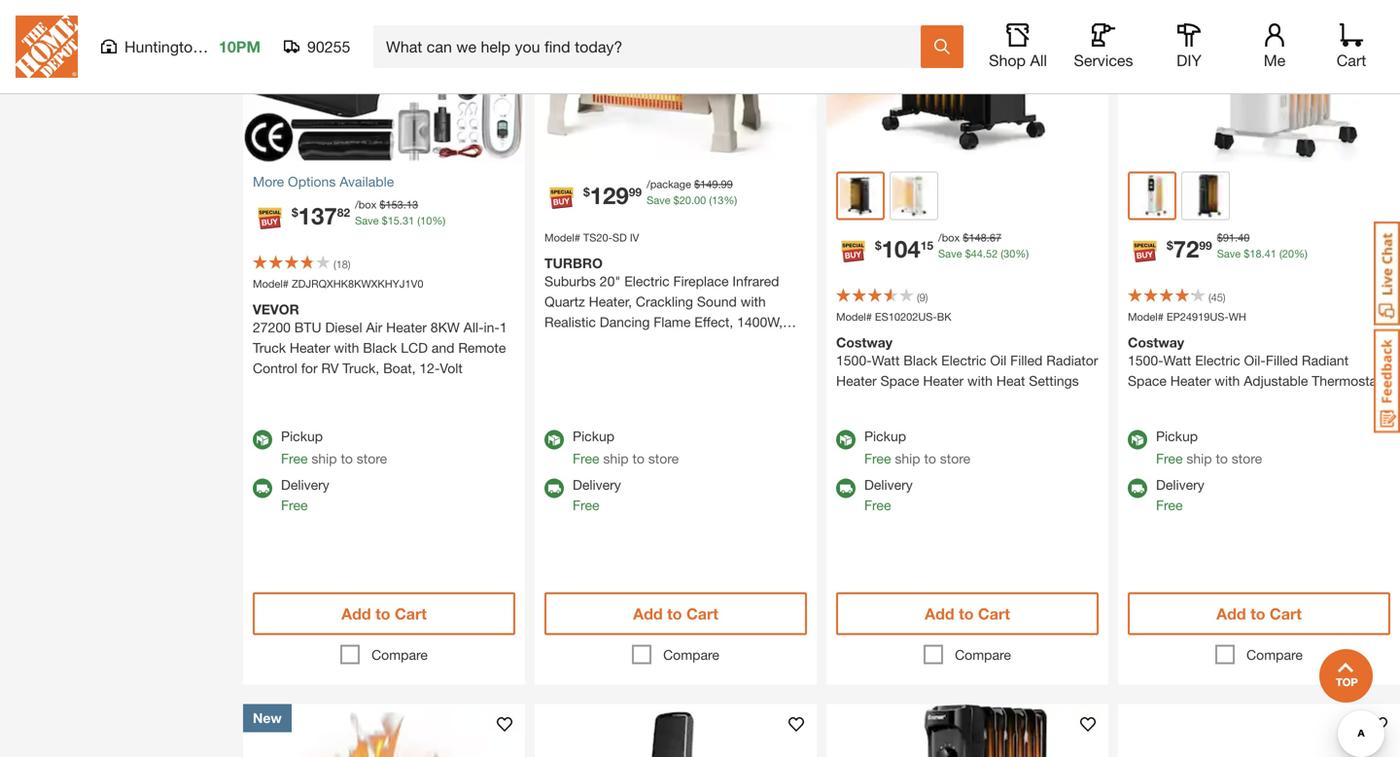 Task type: locate. For each thing, give the bounding box(es) containing it.
$ inside $ 137 82
[[292, 206, 298, 219]]

99 right 149
[[721, 178, 733, 191]]

3 store from the left
[[940, 451, 971, 467]]

$ down /package
[[674, 194, 680, 207]]

lcd
[[401, 340, 428, 356]]

with down infrared
[[741, 294, 766, 310]]

0 vertical spatial 20
[[680, 194, 692, 207]]

add
[[342, 605, 371, 624], [633, 605, 663, 624], [925, 605, 955, 624], [1217, 605, 1247, 624]]

2 add from the left
[[633, 605, 663, 624]]

oil-
[[1245, 353, 1266, 369]]

1 horizontal spatial 18
[[1250, 248, 1262, 260]]

2 add to cart button from the left
[[545, 593, 807, 636]]

more options available
[[253, 174, 394, 190]]

1500-watt silver wall-mounted electric infrared space heater indoor and outdoor with remote image
[[1119, 705, 1401, 758]]

1 horizontal spatial 13
[[712, 194, 724, 207]]

ts20-
[[584, 231, 613, 244]]

)
[[348, 258, 351, 271], [926, 291, 928, 304], [1224, 291, 1226, 304]]

diy button
[[1159, 23, 1221, 70]]

18 left 41
[[1250, 248, 1262, 260]]

me
[[1264, 51, 1286, 70]]

1 watt from the left
[[872, 353, 900, 369]]

filled
[[1011, 353, 1043, 369], [1266, 353, 1299, 369]]

costway down model# es10202us-bk
[[837, 335, 893, 351]]

add to cart
[[342, 605, 427, 624], [633, 605, 719, 624], [925, 605, 1011, 624], [1217, 605, 1302, 624]]

costway inside costway 1500-watt black electric oil filled radiator heater space heater with heat settings
[[837, 335, 893, 351]]

%) inside /box $ 148 . 67 save $ 44 . 52 ( 30 %)
[[1016, 248, 1029, 260]]

( right 41
[[1280, 248, 1283, 260]]

black down air
[[363, 340, 397, 356]]

4 pickup from the left
[[1157, 428, 1198, 445]]

turbro
[[545, 255, 603, 271]]

pickup
[[281, 428, 323, 445], [573, 428, 615, 445], [865, 428, 907, 445], [1157, 428, 1198, 445]]

pickup free ship to store
[[281, 428, 387, 467], [573, 428, 679, 467], [865, 428, 971, 467], [1157, 428, 1263, 467]]

the home depot logo image
[[16, 16, 78, 78]]

2 available for pickup image from the left
[[1128, 430, 1148, 450]]

electric inside costway 1500-watt electric oil-filled radiant space heater with adjustable thermostat
[[1196, 353, 1241, 369]]

3 add to cart from the left
[[925, 605, 1011, 624]]

with down the oil
[[968, 373, 993, 389]]

1 horizontal spatial available shipping image
[[545, 479, 564, 499]]

1 add to cart button from the left
[[253, 593, 516, 636]]

20"
[[600, 273, 621, 289]]

$ inside $ 104 15
[[875, 239, 882, 252]]

watt for 72
[[1164, 353, 1192, 369]]

1 space from the left
[[881, 373, 920, 389]]

%) right the 31
[[432, 214, 446, 227]]

free
[[281, 451, 308, 467], [573, 451, 600, 467], [865, 451, 891, 467], [1157, 451, 1183, 467], [281, 498, 308, 514], [573, 498, 600, 514], [865, 498, 891, 514], [1157, 498, 1183, 514]]

available for pickup image for 104
[[837, 430, 856, 450]]

model# left ep24919us-
[[1128, 311, 1164, 323]]

0 horizontal spatial electric
[[625, 273, 670, 289]]

pickup for 104
[[865, 428, 907, 445]]

$ inside $ 72 99
[[1167, 239, 1174, 252]]

3 add from the left
[[925, 605, 955, 624]]

costway down the model# ep24919us-wh
[[1128, 335, 1185, 351]]

electric inside turbro suburbs 20" electric fireplace infrared quartz heater, crackling sound with realistic dancing flame effect, 1400w, ivory
[[625, 273, 670, 289]]

3 ship from the left
[[895, 451, 921, 467]]

2 costway from the left
[[1128, 335, 1185, 351]]

0 vertical spatial /box
[[355, 198, 377, 211]]

1 add from the left
[[342, 605, 371, 624]]

electric left the oil
[[942, 353, 987, 369]]

/box left 148
[[939, 231, 960, 244]]

0 horizontal spatial available shipping image
[[253, 479, 272, 499]]

0 horizontal spatial )
[[348, 258, 351, 271]]

99 for 129
[[629, 185, 642, 199]]

1 horizontal spatial 99
[[721, 178, 733, 191]]

es10202us-
[[875, 311, 937, 323]]

1 horizontal spatial costway
[[1128, 335, 1185, 351]]

( up model# zdjrqxhk8kwxkhyj1v0 on the left of the page
[[334, 258, 336, 271]]

costway
[[837, 335, 893, 351], [1128, 335, 1185, 351]]

1 vertical spatial 20
[[1283, 248, 1295, 260]]

1500-watt electric oil-filled radiant space heater with adjustable thermostat image
[[1119, 0, 1401, 162], [827, 705, 1109, 758]]

2 filled from the left
[[1266, 353, 1299, 369]]

153
[[386, 198, 404, 211]]

( 18 )
[[334, 258, 351, 271]]

%) inside $ 91 . 40 save $ 18 . 41 ( 20 %)
[[1295, 248, 1308, 260]]

0 horizontal spatial 1500-watt electric oil-filled radiant space heater with adjustable thermostat image
[[827, 705, 1109, 758]]

1 horizontal spatial watt
[[1164, 353, 1192, 369]]

sound
[[697, 294, 737, 310]]

1 1500- from the left
[[837, 353, 872, 369]]

15
[[388, 214, 400, 227], [921, 239, 934, 252]]

3 available shipping image from the left
[[837, 479, 856, 499]]

1500- inside costway 1500-watt black electric oil filled radiator heater space heater with heat settings
[[837, 353, 872, 369]]

1500- inside costway 1500-watt electric oil-filled radiant space heater with adjustable thermostat
[[1128, 353, 1164, 369]]

compare
[[372, 647, 428, 663], [663, 647, 720, 663], [955, 647, 1012, 663], [1247, 647, 1303, 663]]

( inside the "/box $ 153 . 13 save $ 15 . 31 ( 10 %)"
[[418, 214, 420, 227]]

1 ship from the left
[[312, 451, 337, 467]]

1 horizontal spatial /box
[[939, 231, 960, 244]]

2 space from the left
[[1128, 373, 1167, 389]]

save inside /box $ 148 . 67 save $ 44 . 52 ( 30 %)
[[939, 248, 963, 260]]

watt inside costway 1500-watt black electric oil filled radiator heater space heater with heat settings
[[872, 353, 900, 369]]

watt down the model# ep24919us-wh
[[1164, 353, 1192, 369]]

1 pickup free ship to store from the left
[[281, 428, 387, 467]]

%) right 41
[[1295, 248, 1308, 260]]

0 horizontal spatial space
[[881, 373, 920, 389]]

1 store from the left
[[357, 451, 387, 467]]

1 compare from the left
[[372, 647, 428, 663]]

2 watt from the left
[[1164, 353, 1192, 369]]

heater down model# es10202us-bk
[[837, 373, 877, 389]]

1 horizontal spatial black image
[[1185, 175, 1228, 217]]

4 compare from the left
[[1247, 647, 1303, 663]]

12-
[[420, 360, 440, 376]]

black
[[363, 340, 397, 356], [904, 353, 938, 369]]

2 horizontal spatial )
[[1224, 291, 1226, 304]]

heater down the model# ep24919us-wh
[[1171, 373, 1212, 389]]

delivery
[[281, 477, 330, 493], [573, 477, 621, 493], [865, 477, 913, 493], [1157, 477, 1205, 493]]

2 1500- from the left
[[1128, 353, 1164, 369]]

costway for 72
[[1128, 335, 1185, 351]]

13 up the 31
[[406, 198, 418, 211]]

costway inside costway 1500-watt electric oil-filled radiant space heater with adjustable thermostat
[[1128, 335, 1185, 351]]

1 horizontal spatial filled
[[1266, 353, 1299, 369]]

99 left 91
[[1200, 239, 1213, 252]]

with left adjustable
[[1215, 373, 1241, 389]]

13
[[712, 194, 724, 207], [406, 198, 418, 211]]

20 left 00
[[680, 194, 692, 207]]

1 horizontal spatial 15
[[921, 239, 934, 252]]

2 available for pickup image from the left
[[545, 430, 564, 450]]

4 add from the left
[[1217, 605, 1247, 624]]

%) for 104
[[1016, 248, 1029, 260]]

filled up adjustable
[[1266, 353, 1299, 369]]

compare for 137
[[372, 647, 428, 663]]

1500-
[[837, 353, 872, 369], [1128, 353, 1164, 369]]

save down 91
[[1218, 248, 1241, 260]]

space down the model# ep24919us-wh
[[1128, 373, 1167, 389]]

1500- down the model# ep24919us-wh
[[1128, 353, 1164, 369]]

and
[[432, 340, 455, 356]]

3 add to cart button from the left
[[837, 593, 1099, 636]]

20 right 41
[[1283, 248, 1295, 260]]

me button
[[1244, 23, 1306, 70]]

0 horizontal spatial 20
[[680, 194, 692, 207]]

15 inside $ 104 15
[[921, 239, 934, 252]]

white image up $ 72 99
[[1132, 176, 1173, 216]]

) up zdjrqxhk8kwxkhyj1v0
[[348, 258, 351, 271]]

1 vertical spatial 1500-watt electric oil-filled radiant space heater with adjustable thermostat image
[[827, 705, 1109, 758]]

$ up model# ts20-sd iv
[[584, 185, 590, 199]]

ship
[[312, 451, 337, 467], [603, 451, 629, 467], [895, 451, 921, 467], [1187, 451, 1213, 467]]

0 horizontal spatial /box
[[355, 198, 377, 211]]

remote
[[458, 340, 506, 356]]

0 vertical spatial 15
[[388, 214, 400, 227]]

electric left oil-
[[1196, 353, 1241, 369]]

99 inside /package $ 149 . 99 save $ 20 . 00 ( 13 %)
[[721, 178, 733, 191]]

model# for 137
[[253, 278, 289, 290]]

3 pickup free ship to store from the left
[[865, 428, 971, 467]]

1 horizontal spatial )
[[926, 291, 928, 304]]

with
[[741, 294, 766, 310], [334, 340, 359, 356], [968, 373, 993, 389], [1215, 373, 1241, 389]]

1 available for pickup image from the left
[[837, 430, 856, 450]]

electric up crackling
[[625, 273, 670, 289]]

99 left /package
[[629, 185, 642, 199]]

space inside costway 1500-watt black electric oil filled radiator heater space heater with heat settings
[[881, 373, 920, 389]]

1 available shipping image from the left
[[253, 479, 272, 499]]

( inside /box $ 148 . 67 save $ 44 . 52 ( 30 %)
[[1001, 248, 1004, 260]]

2 horizontal spatial 99
[[1200, 239, 1213, 252]]

2 horizontal spatial electric
[[1196, 353, 1241, 369]]

1 horizontal spatial electric
[[942, 353, 987, 369]]

watt inside costway 1500-watt electric oil-filled radiant space heater with adjustable thermostat
[[1164, 353, 1192, 369]]

suburbs 20" electric fireplace infrared quartz heater, crackling sound with realistic dancing flame effect, 1400w, ivory image
[[535, 0, 817, 162]]

%) inside the "/box $ 153 . 13 save $ 15 . 31 ( 10 %)"
[[432, 214, 446, 227]]

save down /package
[[647, 194, 671, 207]]

1 horizontal spatial 1500-
[[1128, 353, 1164, 369]]

) up ep24919us-
[[1224, 291, 1226, 304]]

add to cart button for 104
[[837, 593, 1099, 636]]

0 horizontal spatial black
[[363, 340, 397, 356]]

27200
[[253, 320, 291, 336]]

4 store from the left
[[1232, 451, 1263, 467]]

$ down options
[[292, 206, 298, 219]]

1 delivery from the left
[[281, 477, 330, 493]]

electric inside costway 1500-watt black electric oil filled radiator heater space heater with heat settings
[[942, 353, 987, 369]]

delivery free for 72
[[1157, 477, 1205, 514]]

0 horizontal spatial 18
[[336, 258, 348, 271]]

compare for 72
[[1247, 647, 1303, 663]]

add to cart for 72
[[1217, 605, 1302, 624]]

black down es10202us-
[[904, 353, 938, 369]]

0 horizontal spatial filled
[[1011, 353, 1043, 369]]

ship for 137
[[312, 451, 337, 467]]

%)
[[724, 194, 738, 207], [432, 214, 446, 227], [1016, 248, 1029, 260], [1295, 248, 1308, 260]]

with down diesel
[[334, 340, 359, 356]]

services button
[[1073, 23, 1135, 70]]

2 delivery free from the left
[[573, 477, 621, 514]]

save right 82
[[355, 214, 379, 227]]

$ 137 82
[[292, 202, 350, 230]]

model# ep24919us-wh
[[1128, 311, 1247, 323]]

99 inside the $ 129 99
[[629, 185, 642, 199]]

1 horizontal spatial available for pickup image
[[545, 430, 564, 450]]

1500- down model# es10202us-bk
[[837, 353, 872, 369]]

pickup free ship to store for 137
[[281, 428, 387, 467]]

$ 129 99
[[584, 181, 642, 209]]

0 horizontal spatial watt
[[872, 353, 900, 369]]

in-
[[484, 320, 500, 336]]

52
[[986, 248, 998, 260]]

save inside /package $ 149 . 99 save $ 20 . 00 ( 13 %)
[[647, 194, 671, 207]]

0 horizontal spatial costway
[[837, 335, 893, 351]]

0 vertical spatial 1500-watt electric oil-filled radiant space heater with adjustable thermostat image
[[1119, 0, 1401, 162]]

with inside turbro suburbs 20" electric fireplace infrared quartz heater, crackling sound with realistic dancing flame effect, 1400w, ivory
[[741, 294, 766, 310]]

.
[[718, 178, 721, 191], [692, 194, 695, 207], [404, 198, 406, 211], [400, 214, 403, 227], [987, 231, 990, 244], [1235, 231, 1238, 244], [983, 248, 986, 260], [1262, 248, 1265, 260]]

99 inside $ 72 99
[[1200, 239, 1213, 252]]

4 add to cart button from the left
[[1128, 593, 1391, 636]]

1 horizontal spatial space
[[1128, 373, 1167, 389]]

1 pickup from the left
[[281, 428, 323, 445]]

with inside vevor 27200 btu diesel air heater 8kw all-in-1 truck heater with black lcd and remote control for rv truck, boat, 12-volt
[[334, 340, 359, 356]]

model# for 72
[[1128, 311, 1164, 323]]

4 ship from the left
[[1187, 451, 1213, 467]]

1500-watt black electric oil filled radiator heater space heater with heat settings image
[[827, 0, 1109, 162]]

available for pickup image for suburbs 20" electric fireplace infrared quartz heater, crackling sound with realistic dancing flame effect, 1400w, ivory
[[545, 430, 564, 450]]

$ 104 15
[[875, 235, 934, 263]]

What can we help you find today? search field
[[386, 26, 920, 67]]

$ left 40 in the right top of the page
[[1218, 231, 1224, 244]]

store for 72
[[1232, 451, 1263, 467]]

save left 44
[[939, 248, 963, 260]]

3 pickup from the left
[[865, 428, 907, 445]]

3 delivery free from the left
[[865, 477, 913, 514]]

options
[[288, 174, 336, 190]]

heater up for
[[290, 340, 330, 356]]

black image up 91
[[1185, 175, 1228, 217]]

feedback link image
[[1374, 329, 1401, 434]]

2 horizontal spatial available shipping image
[[837, 479, 856, 499]]

1 available for pickup image from the left
[[253, 430, 272, 450]]

00
[[695, 194, 706, 207]]

13 right 00
[[712, 194, 724, 207]]

model# left es10202us-
[[837, 311, 872, 323]]

1 vertical spatial /box
[[939, 231, 960, 244]]

add to cart button for 137
[[253, 593, 516, 636]]

model#
[[545, 231, 581, 244], [253, 278, 289, 290], [837, 311, 872, 323], [1128, 311, 1164, 323]]

13 inside /package $ 149 . 99 save $ 20 . 00 ( 13 %)
[[712, 194, 724, 207]]

1500-watt 32 in. electric digital ceramic tower space heater with remote control and timer image
[[535, 705, 817, 758]]

4 add to cart from the left
[[1217, 605, 1302, 624]]

black image
[[1185, 175, 1228, 217], [840, 176, 881, 216]]

add to cart for 137
[[342, 605, 427, 624]]

%) inside /package $ 149 . 99 save $ 20 . 00 ( 13 %)
[[724, 194, 738, 207]]

diy
[[1177, 51, 1202, 70]]

watt
[[872, 353, 900, 369], [1164, 353, 1192, 369]]

) for 72
[[1224, 291, 1226, 304]]

1 filled from the left
[[1011, 353, 1043, 369]]

/box for 137
[[355, 198, 377, 211]]

( right 00
[[709, 194, 712, 207]]

electric for space
[[1196, 353, 1241, 369]]

/package
[[647, 178, 692, 191]]

18 up model# zdjrqxhk8kwxkhyj1v0 on the left of the page
[[336, 258, 348, 271]]

13 inside the "/box $ 153 . 13 save $ 15 . 31 ( 10 %)"
[[406, 198, 418, 211]]

control
[[253, 360, 298, 376]]

model# up vevor on the left
[[253, 278, 289, 290]]

watt down model# es10202us-bk
[[872, 353, 900, 369]]

2 add to cart from the left
[[633, 605, 719, 624]]

( right the 31
[[418, 214, 420, 227]]

white image
[[893, 175, 936, 217], [1132, 176, 1173, 216]]

1 vertical spatial 15
[[921, 239, 934, 252]]

shop
[[989, 51, 1026, 70]]

1 add to cart from the left
[[342, 605, 427, 624]]

filled up 'heat'
[[1011, 353, 1043, 369]]

4 delivery free from the left
[[1157, 477, 1205, 514]]

btu
[[295, 320, 322, 336]]

$ up model# es10202us-bk
[[875, 239, 882, 252]]

%) right 52
[[1016, 248, 1029, 260]]

2 ship from the left
[[603, 451, 629, 467]]

1 horizontal spatial 20
[[1283, 248, 1295, 260]]

new
[[253, 711, 282, 727]]

effect,
[[695, 314, 734, 330]]

1 horizontal spatial available for pickup image
[[1128, 430, 1148, 450]]

1 delivery free from the left
[[281, 477, 330, 514]]

huntington
[[125, 37, 201, 56]]

save inside the "/box $ 153 . 13 save $ 15 . 31 ( 10 %)"
[[355, 214, 379, 227]]

cart
[[1337, 51, 1367, 70], [395, 605, 427, 624], [687, 605, 719, 624], [979, 605, 1011, 624], [1270, 605, 1302, 624]]

) up es10202us-
[[926, 291, 928, 304]]

%) right 00
[[724, 194, 738, 207]]

black image up $ 104 15
[[840, 176, 881, 216]]

0 horizontal spatial 99
[[629, 185, 642, 199]]

electric for heater,
[[625, 273, 670, 289]]

$ down 40 in the right top of the page
[[1244, 248, 1250, 260]]

available shipping image
[[1128, 479, 1148, 499]]

40
[[1238, 231, 1250, 244]]

$ left 91
[[1167, 239, 1174, 252]]

services
[[1074, 51, 1134, 70]]

available shipping image
[[253, 479, 272, 499], [545, 479, 564, 499], [837, 479, 856, 499]]

(
[[709, 194, 712, 207], [418, 214, 420, 227], [1001, 248, 1004, 260], [1280, 248, 1283, 260], [334, 258, 336, 271], [917, 291, 920, 304], [1209, 291, 1212, 304]]

20 inside /package $ 149 . 99 save $ 20 . 00 ( 13 %)
[[680, 194, 692, 207]]

/box inside /box $ 148 . 67 save $ 44 . 52 ( 30 %)
[[939, 231, 960, 244]]

available for pickup image
[[253, 430, 272, 450], [545, 430, 564, 450]]

0 horizontal spatial 15
[[388, 214, 400, 227]]

heat
[[997, 373, 1026, 389]]

available for pickup image
[[837, 430, 856, 450], [1128, 430, 1148, 450]]

add to cart button for 72
[[1128, 593, 1391, 636]]

0 horizontal spatial 13
[[406, 198, 418, 211]]

3 delivery from the left
[[865, 477, 913, 493]]

1 horizontal spatial black
[[904, 353, 938, 369]]

dancing
[[600, 314, 650, 330]]

15 left 44
[[921, 239, 934, 252]]

filled inside costway 1500-watt electric oil-filled radiant space heater with adjustable thermostat
[[1266, 353, 1299, 369]]

$ 91 . 40 save $ 18 . 41 ( 20 %)
[[1218, 231, 1308, 260]]

space down es10202us-
[[881, 373, 920, 389]]

quartz
[[545, 294, 585, 310]]

/box inside the "/box $ 153 . 13 save $ 15 . 31 ( 10 %)"
[[355, 198, 377, 211]]

flame
[[654, 314, 691, 330]]

3 compare from the left
[[955, 647, 1012, 663]]

1 costway from the left
[[837, 335, 893, 351]]

( right 52
[[1001, 248, 1004, 260]]

0 horizontal spatial available for pickup image
[[253, 430, 272, 450]]

/box down available at the top
[[355, 198, 377, 211]]

15 left the 31
[[388, 214, 400, 227]]

4 delivery from the left
[[1157, 477, 1205, 493]]

0 horizontal spatial 1500-
[[837, 353, 872, 369]]

delivery free
[[281, 477, 330, 514], [573, 477, 621, 514], [865, 477, 913, 514], [1157, 477, 1205, 514]]

0 horizontal spatial available for pickup image
[[837, 430, 856, 450]]

4 pickup free ship to store from the left
[[1157, 428, 1263, 467]]

all-
[[464, 320, 484, 336]]

heater
[[386, 320, 427, 336], [290, 340, 330, 356], [837, 373, 877, 389], [924, 373, 964, 389], [1171, 373, 1212, 389]]

white image up $ 104 15
[[893, 175, 936, 217]]



Task type: vqa. For each thing, say whether or not it's contained in the screenshot.
Select corresponding to 5 / 5 "GROUP"
no



Task type: describe. For each thing, give the bounding box(es) containing it.
zdjrqxhk8kwxkhyj1v0
[[292, 278, 424, 290]]

space inside costway 1500-watt electric oil-filled radiant space heater with adjustable thermostat
[[1128, 373, 1167, 389]]

boat,
[[383, 360, 416, 376]]

store for 104
[[940, 451, 971, 467]]

72
[[1174, 235, 1200, 263]]

save for 104
[[939, 248, 963, 260]]

41
[[1265, 248, 1277, 260]]

air
[[366, 320, 383, 336]]

$ down 153
[[382, 214, 388, 227]]

more
[[253, 174, 284, 190]]

104
[[882, 235, 921, 263]]

radiant
[[1302, 353, 1349, 369]]

( inside /package $ 149 . 99 save $ 20 . 00 ( 13 %)
[[709, 194, 712, 207]]

turbro suburbs 20" electric fireplace infrared quartz heater, crackling sound with realistic dancing flame effect, 1400w, ivory
[[545, 255, 783, 351]]

cart for 137
[[395, 605, 427, 624]]

shop all
[[989, 51, 1048, 70]]

with inside costway 1500-watt electric oil-filled radiant space heater with adjustable thermostat
[[1215, 373, 1241, 389]]

realistic
[[545, 314, 596, 330]]

save for 137
[[355, 214, 379, 227]]

/box $ 148 . 67 save $ 44 . 52 ( 30 %)
[[939, 231, 1029, 260]]

available shipping image for 104
[[837, 479, 856, 499]]

delivery for 137
[[281, 477, 330, 493]]

8kw
[[431, 320, 460, 336]]

%) for 137
[[432, 214, 446, 227]]

27200 btu diesel air heater 8kw all-in-1 truck heater with black lcd and remote control for rv truck, boat, 12-volt image
[[243, 0, 525, 162]]

( inside $ 91 . 40 save $ 18 . 41 ( 20 %)
[[1280, 248, 1283, 260]]

vevor 27200 btu diesel air heater 8kw all-in-1 truck heater with black lcd and remote control for rv truck, boat, 12-volt
[[253, 302, 507, 376]]

delivery free for 137
[[281, 477, 330, 514]]

2 delivery from the left
[[573, 477, 621, 493]]

67
[[990, 231, 1002, 244]]

more options available link
[[253, 172, 516, 192]]

20 inside $ 91 . 40 save $ 18 . 41 ( 20 %)
[[1283, 248, 1295, 260]]

settings
[[1029, 373, 1079, 389]]

$ left 67
[[963, 231, 969, 244]]

1 horizontal spatial white image
[[1132, 176, 1173, 216]]

delivery free for 104
[[865, 477, 913, 514]]

infrared
[[733, 273, 780, 289]]

90255 button
[[284, 37, 351, 56]]

add for 137
[[342, 605, 371, 624]]

save for 129
[[647, 194, 671, 207]]

shop all button
[[987, 23, 1050, 70]]

99 for 72
[[1200, 239, 1213, 252]]

with inside costway 1500-watt black electric oil filled radiator heater space heater with heat settings
[[968, 373, 993, 389]]

huntington park
[[125, 37, 238, 56]]

/box $ 153 . 13 save $ 15 . 31 ( 10 %)
[[355, 198, 446, 227]]

black inside vevor 27200 btu diesel air heater 8kw all-in-1 truck heater with black lcd and remote control for rv truck, boat, 12-volt
[[363, 340, 397, 356]]

heater up lcd
[[386, 320, 427, 336]]

ship for 104
[[895, 451, 921, 467]]

0 horizontal spatial white image
[[893, 175, 936, 217]]

wh
[[1229, 311, 1247, 323]]

delivery for 104
[[865, 477, 913, 493]]

available
[[340, 174, 394, 190]]

148
[[969, 231, 987, 244]]

oil
[[991, 353, 1007, 369]]

1
[[500, 320, 507, 336]]

2 compare from the left
[[663, 647, 720, 663]]

91
[[1224, 231, 1235, 244]]

model# ts20-sd iv
[[545, 231, 639, 244]]

pickup for 137
[[281, 428, 323, 445]]

black inside costway 1500-watt black electric oil filled radiator heater space heater with heat settings
[[904, 353, 938, 369]]

volt
[[440, 360, 463, 376]]

30
[[1004, 248, 1016, 260]]

pickup free ship to store for 104
[[865, 428, 971, 467]]

$ up 00
[[695, 178, 700, 191]]

44
[[971, 248, 983, 260]]

park
[[206, 37, 238, 56]]

fireplace
[[674, 273, 729, 289]]

crackling
[[636, 294, 694, 310]]

live chat image
[[1374, 222, 1401, 326]]

2 available shipping image from the left
[[545, 479, 564, 499]]

137
[[298, 202, 337, 230]]

delivery for 72
[[1157, 477, 1205, 493]]

rv
[[322, 360, 339, 376]]

adjustable
[[1244, 373, 1309, 389]]

costway 1500-watt black electric oil filled radiator heater space heater with heat settings
[[837, 335, 1099, 389]]

%) for 129
[[724, 194, 738, 207]]

( up ep24919us-
[[1209, 291, 1212, 304]]

watt for 104
[[872, 353, 900, 369]]

) for 137
[[348, 258, 351, 271]]

31
[[403, 214, 415, 227]]

bk
[[937, 311, 952, 323]]

all
[[1031, 51, 1048, 70]]

) for 104
[[926, 291, 928, 304]]

82
[[337, 206, 350, 219]]

45
[[1212, 291, 1224, 304]]

available for pickup image for 72
[[1128, 430, 1148, 450]]

2 store from the left
[[649, 451, 679, 467]]

add for 72
[[1217, 605, 1247, 624]]

thermostat
[[1312, 373, 1382, 389]]

1400w,
[[737, 314, 783, 330]]

cart link
[[1331, 23, 1374, 70]]

$ down 148
[[966, 248, 971, 260]]

pickup free ship to store for 72
[[1157, 428, 1263, 467]]

ep24919us-
[[1167, 311, 1229, 323]]

iv
[[630, 231, 639, 244]]

$ down more options available link
[[380, 198, 386, 211]]

suburbs
[[545, 273, 596, 289]]

model# for 104
[[837, 311, 872, 323]]

available shipping image for 137
[[253, 479, 272, 499]]

18 inside $ 91 . 40 save $ 18 . 41 ( 20 %)
[[1250, 248, 1262, 260]]

ivory
[[545, 335, 574, 351]]

costway for 104
[[837, 335, 893, 351]]

2 pickup from the left
[[573, 428, 615, 445]]

ship for 72
[[1187, 451, 1213, 467]]

cart for 72
[[1270, 605, 1302, 624]]

costway 1500-watt electric oil-filled radiant space heater with adjustable thermostat
[[1128, 335, 1382, 389]]

add to cart for 104
[[925, 605, 1011, 624]]

model# es10202us-bk
[[837, 311, 952, 323]]

$ 72 99
[[1167, 235, 1213, 263]]

0 horizontal spatial black image
[[840, 176, 881, 216]]

pickup for 72
[[1157, 428, 1198, 445]]

truck,
[[343, 360, 380, 376]]

heater,
[[589, 294, 632, 310]]

/package $ 149 . 99 save $ 20 . 00 ( 13 %)
[[647, 178, 738, 207]]

10
[[420, 214, 432, 227]]

add for 104
[[925, 605, 955, 624]]

( up es10202us-
[[917, 291, 920, 304]]

vevor
[[253, 302, 299, 318]]

eternal flame infrared electric fireplace logs 23 in. fireplace insert log heater, realistic lemonwood ember bed, bronze image
[[243, 705, 525, 758]]

( 9 )
[[917, 291, 928, 304]]

model# up turbro
[[545, 231, 581, 244]]

$ inside the $ 129 99
[[584, 185, 590, 199]]

90255
[[307, 37, 351, 56]]

cart for 104
[[979, 605, 1011, 624]]

15 inside the "/box $ 153 . 13 save $ 15 . 31 ( 10 %)"
[[388, 214, 400, 227]]

diesel
[[325, 320, 362, 336]]

9
[[920, 291, 926, 304]]

save inside $ 91 . 40 save $ 18 . 41 ( 20 %)
[[1218, 248, 1241, 260]]

2 pickup free ship to store from the left
[[573, 428, 679, 467]]

/box for 104
[[939, 231, 960, 244]]

compare for 104
[[955, 647, 1012, 663]]

model# zdjrqxhk8kwxkhyj1v0
[[253, 278, 424, 290]]

10pm
[[219, 37, 261, 56]]

heater down bk
[[924, 373, 964, 389]]

( 45 )
[[1209, 291, 1226, 304]]

1500- for 72
[[1128, 353, 1164, 369]]

1 horizontal spatial 1500-watt electric oil-filled radiant space heater with adjustable thermostat image
[[1119, 0, 1401, 162]]

store for 137
[[357, 451, 387, 467]]

filled inside costway 1500-watt black electric oil filled radiator heater space heater with heat settings
[[1011, 353, 1043, 369]]

1500- for 104
[[837, 353, 872, 369]]

heater inside costway 1500-watt electric oil-filled radiant space heater with adjustable thermostat
[[1171, 373, 1212, 389]]

available for pickup image for (
[[253, 430, 272, 450]]

149
[[700, 178, 718, 191]]



